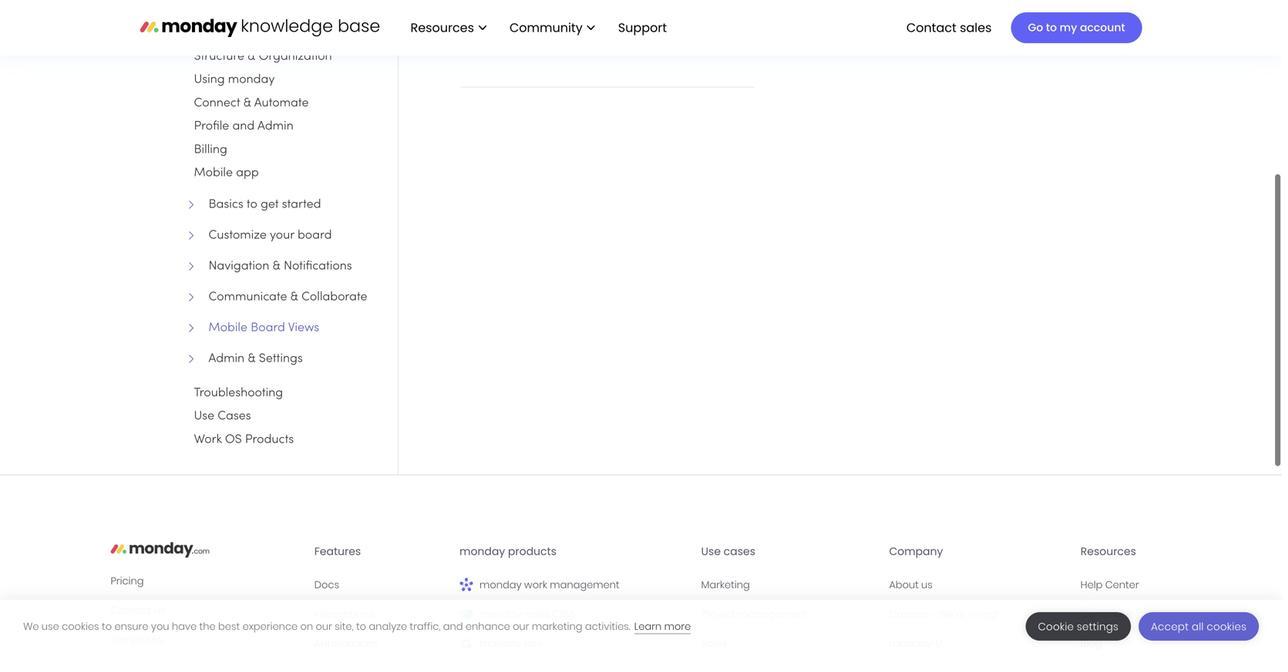 Task type: describe. For each thing, give the bounding box(es) containing it.
use for use cases
[[194, 411, 214, 422]]

work os products button
[[193, 429, 295, 451]]

careers
[[889, 607, 929, 621]]

accept
[[1151, 620, 1189, 634]]

site,
[[335, 620, 354, 633]]

blog
[[1081, 636, 1102, 650]]

careers - we're hiring! link
[[889, 606, 1068, 623]]

started
[[282, 199, 321, 211]]

products
[[245, 434, 294, 446]]

1 vertical spatial community
[[1081, 607, 1139, 621]]

dev
[[524, 636, 543, 650]]

board
[[298, 230, 332, 241]]

enhance
[[466, 620, 510, 633]]

go
[[1028, 20, 1043, 35]]

sales
[[701, 636, 727, 650]]

learn more link
[[634, 620, 691, 634]]

& for organization
[[248, 51, 256, 62]]

monday.com logo image
[[140, 11, 380, 44]]

started
[[238, 28, 279, 39]]

about us
[[889, 578, 933, 592]]

resources inside list
[[411, 19, 474, 36]]

experience
[[243, 620, 298, 633]]

footer wm logo image
[[460, 578, 473, 592]]

us for about us
[[921, 578, 933, 592]]

monday sales crm
[[480, 607, 574, 621]]

cookie
[[1038, 620, 1074, 634]]

monday work management
[[480, 578, 620, 592]]

management inside 'link'
[[738, 607, 808, 621]]

integrations link
[[314, 606, 447, 623]]

docs
[[314, 578, 339, 592]]

use cases
[[194, 411, 251, 422]]

0 horizontal spatial admin
[[209, 353, 245, 365]]

marketing
[[532, 620, 582, 633]]

using monday
[[194, 74, 275, 86]]

communicate & collaborate
[[209, 292, 367, 303]]

to inside main element
[[1046, 20, 1057, 35]]

cookies for use
[[62, 620, 99, 633]]

billing
[[194, 144, 227, 156]]

mobile board views link
[[193, 319, 387, 337]]

sales for contact
[[960, 19, 992, 36]]

contact for contact sales
[[907, 19, 957, 36]]

monday-u
[[889, 636, 943, 650]]

0 vertical spatial management
[[550, 578, 620, 592]]

monday dev product management software image
[[460, 636, 473, 650]]

center
[[1105, 578, 1139, 592]]

mobile for mobile board views
[[209, 322, 247, 334]]

use for use cases
[[701, 544, 721, 559]]

ensure
[[114, 620, 148, 633]]

support
[[618, 19, 667, 36]]

connect & automate
[[194, 98, 309, 109]]

work
[[194, 434, 222, 446]]

monday for monday dev
[[480, 636, 522, 650]]

& for notifications
[[273, 261, 281, 272]]

to left ensure
[[102, 620, 112, 633]]

structure & organization button
[[193, 46, 333, 67]]

best
[[218, 620, 240, 633]]

the
[[199, 620, 216, 633]]

get
[[261, 199, 279, 211]]

basics
[[209, 199, 243, 211]]

monday dev link
[[460, 635, 689, 652]]

structure
[[194, 51, 244, 62]]

us for contact us
[[154, 603, 165, 617]]

connect & automate button
[[193, 92, 310, 114]]

contact us link
[[111, 602, 302, 619]]

activities.
[[585, 620, 631, 633]]

admin & settings link
[[193, 350, 387, 368]]

-
[[931, 607, 936, 621]]

analyze
[[369, 620, 407, 633]]

settings
[[259, 353, 303, 365]]

troubleshooting button
[[193, 382, 284, 404]]

monday-
[[889, 636, 936, 650]]

careers - we're hiring!
[[889, 607, 999, 621]]

use cases button
[[193, 406, 252, 427]]

troubleshooting
[[194, 387, 283, 399]]

basics to get started link
[[193, 196, 387, 214]]

list containing resources
[[395, 0, 679, 56]]

docs link
[[314, 576, 447, 593]]

profile and admin button
[[193, 116, 294, 137]]

accept all cookies
[[1151, 620, 1247, 634]]

settings
[[1077, 620, 1119, 634]]

1 vertical spatial resources
[[1081, 544, 1136, 559]]

monday logo image
[[111, 537, 210, 562]]

go to my account link
[[1011, 12, 1142, 43]]

customize your board link
[[193, 226, 387, 245]]

& for automate
[[243, 98, 251, 109]]

use
[[42, 620, 59, 633]]

1 our from the left
[[316, 620, 332, 633]]

main element
[[395, 0, 1142, 56]]

and inside profile and admin 'dropdown button'
[[232, 121, 255, 132]]

to right site,
[[356, 620, 366, 633]]

integrations
[[314, 607, 374, 621]]

communicate & collaborate link
[[193, 288, 387, 307]]

about us link
[[889, 576, 1068, 593]]

we
[[23, 620, 39, 633]]

mobile app
[[194, 167, 259, 179]]

cookies for all
[[1207, 620, 1247, 634]]

learn
[[634, 620, 662, 633]]

cookie settings
[[1038, 620, 1119, 634]]

monday products
[[460, 544, 557, 559]]

company
[[889, 544, 943, 559]]

u
[[936, 636, 943, 650]]



Task type: locate. For each thing, give the bounding box(es) containing it.
0 horizontal spatial us
[[154, 603, 165, 617]]

0 vertical spatial and
[[232, 121, 255, 132]]

0 horizontal spatial cookies
[[62, 620, 99, 633]]

our right on
[[316, 620, 332, 633]]

0 vertical spatial contact
[[907, 19, 957, 36]]

getting started
[[194, 28, 279, 39]]

0 vertical spatial resources
[[411, 19, 474, 36]]

community link inside main element
[[502, 14, 603, 41]]

sales for monday
[[524, 607, 550, 621]]

mobile down "communicate"
[[209, 322, 247, 334]]

1 vertical spatial mobile
[[209, 322, 247, 334]]

cookies
[[62, 620, 99, 633], [1207, 620, 1247, 634]]

dialog
[[0, 600, 1282, 653]]

project management
[[701, 607, 808, 621]]

we're
[[939, 607, 966, 621]]

navigation & notifications
[[209, 261, 352, 272]]

sales
[[960, 19, 992, 36], [524, 607, 550, 621]]

monday-u link
[[889, 635, 1068, 652]]

1 horizontal spatial community
[[1081, 607, 1139, 621]]

mobile board views
[[209, 322, 319, 334]]

more
[[664, 620, 691, 633]]

us up you
[[154, 603, 165, 617]]

contact us
[[111, 603, 165, 617]]

monday up monday dev at the bottom of page
[[480, 607, 522, 621]]

mobile app button
[[193, 162, 260, 184]]

contact for contact us
[[111, 603, 151, 617]]

1 horizontal spatial cookies
[[1207, 620, 1247, 634]]

crm icon footer image
[[460, 607, 473, 621]]

& up mobile board views link
[[290, 292, 298, 303]]

0 horizontal spatial our
[[316, 620, 332, 633]]

to left get
[[247, 199, 257, 211]]

os
[[225, 434, 242, 446]]

crm
[[552, 607, 574, 621]]

monday for monday work management
[[480, 578, 522, 592]]

monday for monday products
[[460, 544, 505, 559]]

communicate
[[209, 292, 287, 303]]

1 horizontal spatial admin
[[258, 121, 294, 132]]

0 horizontal spatial contact
[[111, 603, 151, 617]]

use left cases in the bottom right of the page
[[701, 544, 721, 559]]

have
[[172, 620, 197, 633]]

on
[[300, 620, 313, 633]]

cookies inside "accept all cookies" button
[[1207, 620, 1247, 634]]

sales left crm
[[524, 607, 550, 621]]

traffic,
[[410, 620, 441, 633]]

0 horizontal spatial and
[[232, 121, 255, 132]]

contact sales
[[907, 19, 992, 36]]

accept all cookies button
[[1139, 612, 1259, 641]]

1 vertical spatial sales
[[524, 607, 550, 621]]

customize
[[209, 230, 267, 241]]

sales left go
[[960, 19, 992, 36]]

1 vertical spatial use
[[701, 544, 721, 559]]

account
[[1080, 20, 1125, 35]]

our up monday dev at the bottom of page
[[513, 620, 529, 633]]

contact
[[907, 19, 957, 36], [111, 603, 151, 617]]

cookie settings button
[[1026, 612, 1131, 641]]

monday work management link
[[460, 576, 689, 593]]

1 horizontal spatial us
[[921, 578, 933, 592]]

0 vertical spatial us
[[921, 578, 933, 592]]

pricing link
[[111, 572, 302, 589]]

and down "connect & automate"
[[232, 121, 255, 132]]

0 horizontal spatial community link
[[502, 14, 603, 41]]

0 horizontal spatial use
[[194, 411, 214, 422]]

admin
[[258, 121, 294, 132], [209, 353, 245, 365]]

0 horizontal spatial sales
[[524, 607, 550, 621]]

help center
[[1081, 578, 1139, 592]]

monday right footer wm logo in the left of the page
[[480, 578, 522, 592]]

admin down automate
[[258, 121, 294, 132]]

mobile for mobile app
[[194, 167, 233, 179]]

&
[[248, 51, 256, 62], [243, 98, 251, 109], [273, 261, 281, 272], [290, 292, 298, 303], [248, 353, 256, 365]]

admin & settings
[[209, 353, 303, 365]]

contact sales link
[[899, 14, 1000, 41]]

management down marketing link
[[738, 607, 808, 621]]

1 horizontal spatial community link
[[1081, 606, 1172, 623]]

1 horizontal spatial our
[[513, 620, 529, 633]]

1 vertical spatial admin
[[209, 353, 245, 365]]

list
[[395, 0, 679, 56]]

& left the settings
[[248, 353, 256, 365]]

sales inside main element
[[960, 19, 992, 36]]

cases
[[724, 544, 756, 559]]

resources link
[[403, 14, 494, 41]]

us right about
[[921, 578, 933, 592]]

community link for resources link
[[502, 14, 603, 41]]

mobile down "billing" dropdown button
[[194, 167, 233, 179]]

project management link
[[701, 606, 877, 623]]

cases
[[218, 411, 251, 422]]

community link for help center link
[[1081, 606, 1172, 623]]

connect
[[194, 98, 240, 109]]

0 horizontal spatial management
[[550, 578, 620, 592]]

0 vertical spatial admin
[[258, 121, 294, 132]]

using
[[194, 74, 225, 86]]

templates
[[111, 633, 163, 646]]

and inside dialog
[[443, 620, 463, 633]]

support link
[[610, 14, 679, 41], [618, 19, 672, 36]]

monday up "connect & automate"
[[228, 74, 275, 86]]

use up work
[[194, 411, 214, 422]]

help center link
[[1081, 576, 1172, 593]]

profile and admin
[[194, 121, 294, 132]]

using monday button
[[193, 69, 275, 91]]

customize your board
[[209, 230, 332, 241]]

resources
[[411, 19, 474, 36], [1081, 544, 1136, 559]]

contact inside main element
[[907, 19, 957, 36]]

to right go
[[1046, 20, 1057, 35]]

1 vertical spatial contact
[[111, 603, 151, 617]]

0 vertical spatial community
[[510, 19, 583, 36]]

notifications
[[284, 261, 352, 272]]

monday inside dropdown button
[[228, 74, 275, 86]]

0 vertical spatial community link
[[502, 14, 603, 41]]

go to my account
[[1028, 20, 1125, 35]]

use inside dropdown button
[[194, 411, 214, 422]]

collaborate
[[302, 292, 367, 303]]

0 vertical spatial mobile
[[194, 167, 233, 179]]

1 vertical spatial community link
[[1081, 606, 1172, 623]]

1 horizontal spatial resources
[[1081, 544, 1136, 559]]

& for settings
[[248, 353, 256, 365]]

about
[[889, 578, 919, 592]]

billing button
[[193, 139, 228, 161]]

1 vertical spatial management
[[738, 607, 808, 621]]

monday for monday sales crm
[[480, 607, 522, 621]]

basics to get started
[[209, 199, 321, 211]]

mobile inside dropdown button
[[194, 167, 233, 179]]

cookies right use
[[62, 620, 99, 633]]

1 horizontal spatial and
[[443, 620, 463, 633]]

blog link
[[1081, 635, 1172, 652]]

dialog containing cookie settings
[[0, 600, 1282, 653]]

my
[[1060, 20, 1077, 35]]

your
[[270, 230, 294, 241]]

admin up troubleshooting
[[209, 353, 245, 365]]

1 horizontal spatial management
[[738, 607, 808, 621]]

sales link
[[701, 635, 877, 652]]

0 vertical spatial use
[[194, 411, 214, 422]]

management up monday sales crm link
[[550, 578, 620, 592]]

& down your
[[273, 261, 281, 272]]

1 vertical spatial and
[[443, 620, 463, 633]]

1 horizontal spatial contact
[[907, 19, 957, 36]]

app
[[236, 167, 259, 179]]

0 horizontal spatial resources
[[411, 19, 474, 36]]

monday down enhance
[[480, 636, 522, 650]]

0 horizontal spatial community
[[510, 19, 583, 36]]

monday up footer wm logo in the left of the page
[[460, 544, 505, 559]]

admin inside 'dropdown button'
[[258, 121, 294, 132]]

navigation
[[209, 261, 269, 272]]

& up profile and admin
[[243, 98, 251, 109]]

and up 'monday dev product management software' image
[[443, 620, 463, 633]]

marketing
[[701, 578, 750, 592]]

& down started
[[248, 51, 256, 62]]

2 cookies from the left
[[1207, 620, 1247, 634]]

organization
[[259, 51, 332, 62]]

2 our from the left
[[513, 620, 529, 633]]

community inside list
[[510, 19, 583, 36]]

automations
[[314, 636, 378, 650]]

cookies right all
[[1207, 620, 1247, 634]]

views
[[288, 322, 319, 334]]

all
[[1192, 620, 1204, 634]]

we use cookies to ensure you have the best experience on our site, to analyze traffic, and enhance our marketing activities. learn more
[[23, 620, 691, 633]]

profile
[[194, 121, 229, 132]]

automate
[[254, 98, 309, 109]]

marketing link
[[701, 576, 877, 593]]

1 cookies from the left
[[62, 620, 99, 633]]

monday
[[228, 74, 275, 86], [460, 544, 505, 559], [480, 578, 522, 592], [480, 607, 522, 621], [480, 636, 522, 650]]

1 horizontal spatial use
[[701, 544, 721, 559]]

0 vertical spatial sales
[[960, 19, 992, 36]]

1 vertical spatial us
[[154, 603, 165, 617]]

& for collaborate
[[290, 292, 298, 303]]

community link
[[502, 14, 603, 41], [1081, 606, 1172, 623]]

hiring!
[[969, 607, 999, 621]]

use cases
[[701, 544, 756, 559]]

1 horizontal spatial sales
[[960, 19, 992, 36]]



Task type: vqa. For each thing, say whether or not it's contained in the screenshot.


